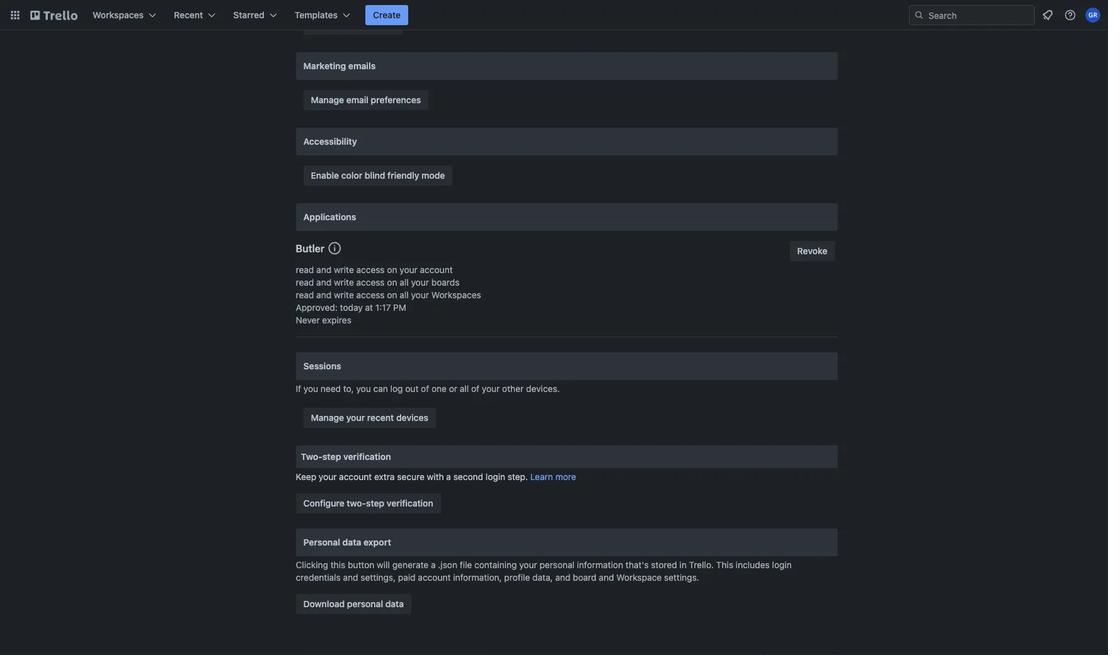 Task type: locate. For each thing, give the bounding box(es) containing it.
2 vertical spatial account
[[418, 573, 451, 583]]

verification
[[343, 452, 391, 462], [387, 498, 433, 509]]

accessibility
[[303, 136, 357, 147]]

a
[[446, 472, 451, 483], [431, 560, 436, 571]]

secure
[[397, 472, 425, 483]]

starred
[[233, 9, 264, 20]]

verification down secure
[[387, 498, 433, 509]]

configure two-step verification
[[303, 498, 433, 509]]

personal inside clicking this button will generate a .json file containing your personal information that's stored in trello. this includes login credentials and settings, paid account information, profile data, and board and workspace settings.
[[540, 560, 575, 571]]

1:17
[[375, 302, 391, 313]]

two-
[[347, 498, 366, 509]]

disable suggestions link
[[303, 14, 403, 35]]

disable
[[311, 19, 342, 30]]

1 of from the left
[[421, 384, 429, 394]]

login left step.
[[486, 472, 505, 483]]

your inside clicking this button will generate a .json file containing your personal information that's stored in trello. this includes login credentials and settings, paid account information, profile data, and board and workspace settings.
[[519, 560, 537, 571]]

workspaces inside the read and write access on your account read and write access on all your boards read and write access on all your workspaces approved: today at 1:17 pm never expires
[[431, 290, 481, 301]]

manage email preferences
[[311, 95, 421, 105]]

templates
[[295, 9, 338, 20]]

0 vertical spatial on
[[387, 265, 397, 275]]

1 vertical spatial data
[[385, 599, 404, 610]]

1 vertical spatial on
[[387, 277, 397, 288]]

0 vertical spatial write
[[334, 265, 354, 275]]

0 vertical spatial read
[[296, 265, 314, 275]]

greg robinson (gregrobinson96) image
[[1086, 8, 1101, 23]]

that's
[[626, 560, 649, 571]]

1 horizontal spatial workspaces
[[431, 290, 481, 301]]

paid
[[398, 573, 416, 583]]

account down two-step verification
[[339, 472, 372, 483]]

can
[[373, 384, 388, 394]]

learn
[[530, 472, 553, 483]]

a inside clicking this button will generate a .json file containing your personal information that's stored in trello. this includes login credentials and settings, paid account information, profile data, and board and workspace settings.
[[431, 560, 436, 571]]

2 vertical spatial access
[[356, 290, 385, 301]]

1 horizontal spatial of
[[471, 384, 480, 394]]

1 vertical spatial personal
[[347, 599, 383, 610]]

your
[[400, 265, 418, 275], [411, 277, 429, 288], [411, 290, 429, 301], [482, 384, 500, 394], [346, 413, 365, 423], [319, 472, 337, 483], [519, 560, 537, 571]]

0 vertical spatial step
[[322, 452, 341, 462]]

1 horizontal spatial login
[[772, 560, 792, 571]]

keep
[[296, 472, 316, 483]]

data up the button
[[343, 537, 361, 548]]

of right out
[[421, 384, 429, 394]]

manage
[[311, 95, 344, 105], [311, 413, 344, 423]]

0 horizontal spatial workspaces
[[93, 9, 144, 20]]

you
[[304, 384, 318, 394], [356, 384, 371, 394]]

data down paid
[[385, 599, 404, 610]]

of
[[421, 384, 429, 394], [471, 384, 480, 394]]

0 vertical spatial all
[[400, 277, 409, 288]]

account up boards
[[420, 265, 453, 275]]

0 vertical spatial account
[[420, 265, 453, 275]]

devices.
[[526, 384, 560, 394]]

manage left email
[[311, 95, 344, 105]]

1 vertical spatial a
[[431, 560, 436, 571]]

0 vertical spatial personal
[[540, 560, 575, 571]]

access
[[356, 265, 385, 275], [356, 277, 385, 288], [356, 290, 385, 301]]

write
[[334, 265, 354, 275], [334, 277, 354, 288], [334, 290, 354, 301]]

0 horizontal spatial of
[[421, 384, 429, 394]]

manage for manage your recent devices
[[311, 413, 344, 423]]

1 horizontal spatial you
[[356, 384, 371, 394]]

two-
[[301, 452, 323, 462]]

0 vertical spatial data
[[343, 537, 361, 548]]

color
[[341, 170, 362, 181]]

recent button
[[166, 5, 223, 25]]

second
[[454, 472, 483, 483]]

None button
[[790, 241, 835, 261]]

you right to, at the bottom left
[[356, 384, 371, 394]]

butler
[[296, 243, 325, 255]]

manage your recent devices link
[[303, 408, 436, 428]]

generate
[[392, 560, 429, 571]]

board
[[573, 573, 597, 583]]

settings.
[[664, 573, 699, 583]]

1 on from the top
[[387, 265, 397, 275]]

manage down need
[[311, 413, 344, 423]]

blind
[[365, 170, 385, 181]]

0 vertical spatial manage
[[311, 95, 344, 105]]

verification up extra at bottom left
[[343, 452, 391, 462]]

0 horizontal spatial data
[[343, 537, 361, 548]]

preferences
[[371, 95, 421, 105]]

Search field
[[924, 6, 1035, 25]]

sessions
[[303, 361, 341, 372]]

2 vertical spatial write
[[334, 290, 354, 301]]

step up configure on the bottom left of page
[[322, 452, 341, 462]]

3 on from the top
[[387, 290, 397, 301]]

mode
[[422, 170, 445, 181]]

2 vertical spatial read
[[296, 290, 314, 301]]

in
[[680, 560, 687, 571]]

account
[[420, 265, 453, 275], [339, 472, 372, 483], [418, 573, 451, 583]]

1 vertical spatial manage
[[311, 413, 344, 423]]

you right if
[[304, 384, 318, 394]]

0 vertical spatial access
[[356, 265, 385, 275]]

step
[[322, 452, 341, 462], [366, 498, 384, 509]]

marketing emails
[[303, 60, 376, 71]]

search image
[[914, 10, 924, 20]]

2 of from the left
[[471, 384, 480, 394]]

account down .json
[[418, 573, 451, 583]]

login
[[486, 472, 505, 483], [772, 560, 792, 571]]

a left .json
[[431, 560, 436, 571]]

a right the with
[[446, 472, 451, 483]]

disable suggestions
[[311, 19, 395, 30]]

stored
[[651, 560, 677, 571]]

0 horizontal spatial login
[[486, 472, 505, 483]]

1 vertical spatial access
[[356, 277, 385, 288]]

workspaces button
[[85, 5, 164, 25]]

1 horizontal spatial personal
[[540, 560, 575, 571]]

devices
[[396, 413, 428, 423]]

log
[[390, 384, 403, 394]]

2 you from the left
[[356, 384, 371, 394]]

0 horizontal spatial a
[[431, 560, 436, 571]]

step down extra at bottom left
[[366, 498, 384, 509]]

2 vertical spatial on
[[387, 290, 397, 301]]

1 manage from the top
[[311, 95, 344, 105]]

1 write from the top
[[334, 265, 354, 275]]

1 horizontal spatial step
[[366, 498, 384, 509]]

personal down settings,
[[347, 599, 383, 610]]

1 vertical spatial workspaces
[[431, 290, 481, 301]]

1 vertical spatial read
[[296, 277, 314, 288]]

need
[[321, 384, 341, 394]]

0 vertical spatial a
[[446, 472, 451, 483]]

and
[[316, 265, 332, 275], [316, 277, 332, 288], [316, 290, 332, 301], [343, 573, 358, 583], [555, 573, 571, 583], [599, 573, 614, 583]]

trello.
[[689, 560, 714, 571]]

personal up data,
[[540, 560, 575, 571]]

of right or
[[471, 384, 480, 394]]

switch to… image
[[9, 9, 21, 21]]

.json
[[438, 560, 457, 571]]

extra
[[374, 472, 395, 483]]

all
[[400, 277, 409, 288], [400, 290, 409, 301], [460, 384, 469, 394]]

1 horizontal spatial a
[[446, 472, 451, 483]]

2 access from the top
[[356, 277, 385, 288]]

2 manage from the top
[[311, 413, 344, 423]]

account inside the read and write access on your account read and write access on all your boards read and write access on all your workspaces approved: today at 1:17 pm never expires
[[420, 265, 453, 275]]

login right includes
[[772, 560, 792, 571]]

this
[[716, 560, 734, 571]]

1 vertical spatial write
[[334, 277, 354, 288]]

1 you from the left
[[304, 384, 318, 394]]

pm
[[393, 302, 406, 313]]

templates button
[[287, 5, 358, 25]]

workspaces inside popup button
[[93, 9, 144, 20]]

0 horizontal spatial you
[[304, 384, 318, 394]]

0 vertical spatial workspaces
[[93, 9, 144, 20]]

workspace
[[617, 573, 662, 583]]

personal
[[540, 560, 575, 571], [347, 599, 383, 610]]

3 read from the top
[[296, 290, 314, 301]]

configure
[[303, 498, 345, 509]]

manage for manage email preferences
[[311, 95, 344, 105]]

settings,
[[361, 573, 396, 583]]

1 vertical spatial login
[[772, 560, 792, 571]]



Task type: vqa. For each thing, say whether or not it's contained in the screenshot.
2nd Terry Turtle added Jeremy Miller to Green Beans from the top
no



Task type: describe. For each thing, give the bounding box(es) containing it.
account inside clicking this button will generate a .json file containing your personal information that's stored in trello. this includes login credentials and settings, paid account information, profile data, and board and workspace settings.
[[418, 573, 451, 583]]

0 notifications image
[[1040, 8, 1055, 23]]

login inside clicking this button will generate a .json file containing your personal information that's stored in trello. this includes login credentials and settings, paid account information, profile data, and board and workspace settings.
[[772, 560, 792, 571]]

this
[[331, 560, 345, 571]]

keep your account extra secure with a second login step. learn more
[[296, 472, 576, 483]]

out
[[405, 384, 419, 394]]

if you need to, you can log out of one or all of your other devices.
[[296, 384, 560, 394]]

0 vertical spatial verification
[[343, 452, 391, 462]]

back to home image
[[30, 5, 78, 25]]

2 read from the top
[[296, 277, 314, 288]]

0 horizontal spatial step
[[322, 452, 341, 462]]

download personal data
[[303, 599, 404, 610]]

step.
[[508, 472, 528, 483]]

today
[[340, 302, 363, 313]]

starred button
[[226, 5, 285, 25]]

enable color blind friendly mode link
[[303, 166, 453, 186]]

more
[[556, 472, 576, 483]]

button
[[348, 560, 375, 571]]

emails
[[348, 60, 376, 71]]

data,
[[533, 573, 553, 583]]

includes
[[736, 560, 770, 571]]

open information menu image
[[1064, 9, 1077, 21]]

recent
[[367, 413, 394, 423]]

personal
[[303, 537, 340, 548]]

approved:
[[296, 302, 338, 313]]

one
[[432, 384, 447, 394]]

information,
[[453, 573, 502, 583]]

email
[[346, 95, 369, 105]]

other
[[502, 384, 524, 394]]

with
[[427, 472, 444, 483]]

clicking this button will generate a .json file containing your personal information that's stored in trello. this includes login credentials and settings, paid account information, profile data, and board and workspace settings.
[[296, 560, 792, 583]]

1 vertical spatial account
[[339, 472, 372, 483]]

manage email preferences link
[[303, 90, 429, 110]]

1 vertical spatial verification
[[387, 498, 433, 509]]

if
[[296, 384, 301, 394]]

create
[[373, 9, 401, 20]]

marketing
[[303, 60, 346, 71]]

enable color blind friendly mode
[[311, 170, 445, 181]]

2 write from the top
[[334, 277, 354, 288]]

recent
[[174, 9, 203, 20]]

export
[[364, 537, 391, 548]]

boards
[[431, 277, 460, 288]]

1 access from the top
[[356, 265, 385, 275]]

clicking
[[296, 560, 328, 571]]

2 on from the top
[[387, 277, 397, 288]]

containing
[[475, 560, 517, 571]]

configure two-step verification link
[[296, 494, 441, 514]]

expires
[[322, 315, 352, 326]]

1 vertical spatial step
[[366, 498, 384, 509]]

0 vertical spatial login
[[486, 472, 505, 483]]

profile
[[504, 573, 530, 583]]

download
[[303, 599, 345, 610]]

2 vertical spatial all
[[460, 384, 469, 394]]

applications
[[303, 212, 356, 222]]

1 vertical spatial all
[[400, 290, 409, 301]]

will
[[377, 560, 390, 571]]

enable
[[311, 170, 339, 181]]

credentials
[[296, 573, 341, 583]]

learn more link
[[530, 472, 576, 483]]

information
[[577, 560, 623, 571]]

create button
[[365, 5, 408, 25]]

file
[[460, 560, 472, 571]]

primary element
[[0, 0, 1108, 30]]

suggestions
[[344, 19, 395, 30]]

to,
[[343, 384, 354, 394]]

3 write from the top
[[334, 290, 354, 301]]

two-step verification
[[301, 452, 391, 462]]

friendly
[[388, 170, 419, 181]]

manage your recent devices
[[311, 413, 428, 423]]

download personal data link
[[296, 595, 412, 615]]

at
[[365, 302, 373, 313]]

personal data export
[[303, 537, 391, 548]]

never
[[296, 315, 320, 326]]

or
[[449, 384, 457, 394]]

1 read from the top
[[296, 265, 314, 275]]

3 access from the top
[[356, 290, 385, 301]]

0 horizontal spatial personal
[[347, 599, 383, 610]]

read and write access on your account read and write access on all your boards read and write access on all your workspaces approved: today at 1:17 pm never expires
[[296, 265, 481, 326]]

1 horizontal spatial data
[[385, 599, 404, 610]]



